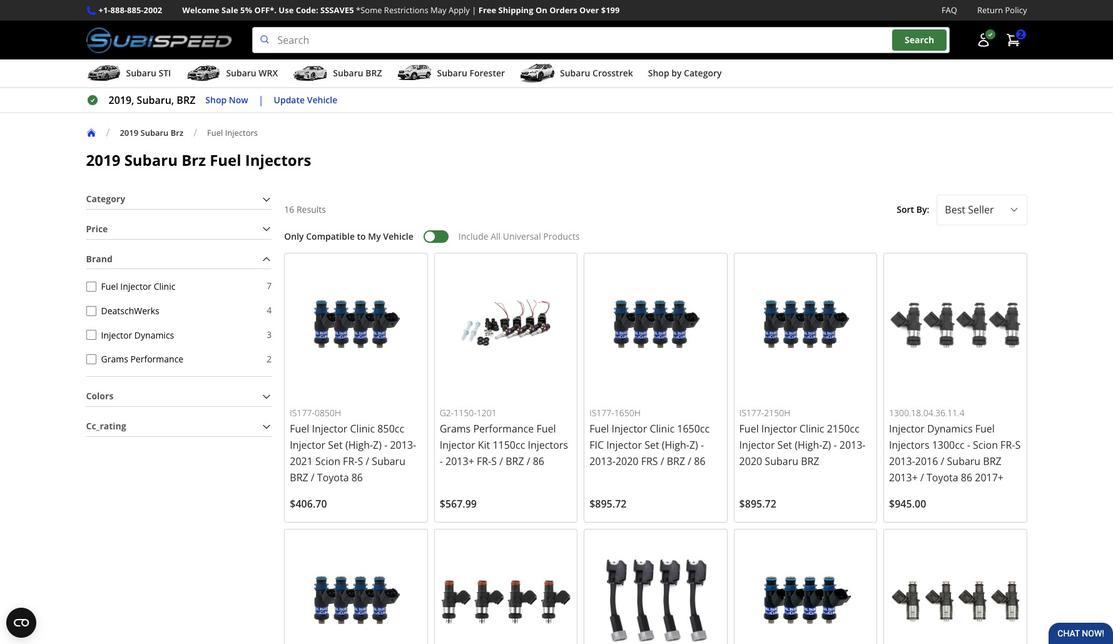 Task type: describe. For each thing, give the bounding box(es) containing it.
policy
[[1006, 4, 1028, 16]]

2013+ inside grams performance fuel injector kit 1150cc injectors - 2013+ fr-s / brz / 86
[[446, 454, 474, 468]]

is177-0850h
[[290, 407, 341, 419]]

universal
[[503, 230, 541, 242]]

colors button
[[86, 387, 272, 406]]

2020 inside fuel injector clinic 2150cc injector set (high-z) - 2013- 2020 subaru brz
[[740, 454, 763, 468]]

a subaru brz thumbnail image image
[[293, 64, 328, 83]]

search button
[[893, 30, 947, 51]]

1 horizontal spatial vehicle
[[383, 230, 414, 242]]

by
[[672, 67, 682, 79]]

brand button
[[86, 250, 272, 269]]

brz inside fuel injector clinic 850cc injector set (high-z) - 2013- 2021 scion fr-s / subaru brz / toyota 86
[[290, 471, 308, 485]]

use
[[279, 4, 294, 16]]

fuel injector clinic 850cc injector set (high-z) - 2013- 2021 scion fr-s / subaru brz / toyota 86
[[290, 422, 416, 485]]

set for 2021
[[328, 438, 343, 452]]

z) inside fuel injector clinic 1650cc fic injector set (high-z) - 2013-2020 frs / brz / 86
[[690, 438, 699, 452]]

$406.70
[[290, 497, 327, 511]]

brz inside fuel injector clinic 2150cc injector set (high-z) - 2013- 2020 subaru brz
[[801, 454, 820, 468]]

1150-
[[454, 407, 477, 419]]

- inside fuel injector clinic 1650cc fic injector set (high-z) - 2013-2020 frs / brz / 86
[[701, 438, 704, 452]]

*some
[[356, 4, 382, 16]]

orders
[[550, 4, 578, 16]]

subaru inside injector dynamics fuel injectors 1300cc  - scion fr-s 2013-2016 / subaru brz 2013+ / toyota 86 2017+
[[948, 454, 981, 468]]

vehicle inside button
[[307, 94, 338, 106]]

injector dynamics fuel injectors 1300cc  - scion fr-s 2013-2016 / subaru brz 2013+ / toyota 86 2017+ image
[[890, 258, 1022, 391]]

2019 for 2019 subaru brz
[[120, 127, 138, 138]]

injectors inside injector dynamics fuel injectors 1300cc  - scion fr-s 2013-2016 / subaru brz 2013+ / toyota 86 2017+
[[890, 438, 930, 452]]

cc_rating
[[86, 420, 126, 432]]

wrx
[[259, 67, 278, 79]]

subaru for 2019 subaru brz fuel injectors
[[124, 150, 178, 170]]

dynamics for injector dynamics fuel injectors 1300cc  - scion fr-s 2013-2016 / subaru brz 2013+ / toyota 86 2017+
[[928, 422, 973, 436]]

injector dynamics
[[101, 329, 174, 341]]

fuel injector clinic 850cc injector set (high-z) - 2013-2021 scion fr-s / subaru brz / toyota 86 image
[[290, 258, 422, 391]]

2019, subaru, brz
[[109, 93, 196, 107]]

*some restrictions may apply | free shipping on orders over $199
[[356, 4, 620, 16]]

return policy link
[[978, 4, 1028, 17]]

subaru sti
[[126, 67, 171, 79]]

update
[[274, 94, 305, 106]]

button image
[[976, 33, 991, 48]]

2021
[[290, 454, 313, 468]]

16 results
[[284, 203, 326, 215]]

5%
[[240, 4, 252, 16]]

free
[[479, 4, 497, 16]]

to
[[357, 230, 366, 242]]

2013+ inside injector dynamics fuel injectors 1300cc  - scion fr-s 2013-2016 / subaru brz 2013+ / toyota 86 2017+
[[890, 471, 918, 485]]

welcome
[[182, 4, 220, 16]]

shop for shop now
[[206, 94, 227, 106]]

injectors down fuel injectors link
[[245, 150, 311, 170]]

subaru brz
[[333, 67, 382, 79]]

shop now link
[[206, 93, 248, 107]]

sale
[[222, 4, 238, 16]]

brz for 2019 subaru brz fuel injectors
[[182, 150, 206, 170]]

restrictions
[[384, 4, 429, 16]]

16
[[284, 203, 294, 215]]

subaru left forester
[[437, 67, 468, 79]]

price
[[86, 223, 108, 235]]

+1-888-885-2002
[[99, 4, 162, 16]]

sssave5
[[321, 4, 354, 16]]

1650h
[[615, 407, 641, 419]]

fuel injector clinic injector plug adaptors - us car/ev6 (female) to denso (male) set of 4 - universal image
[[590, 535, 722, 644]]

(high- for 2021
[[346, 438, 373, 452]]

grams performance fuel injector kit 1150cc injectors - 2013+ fr-s / brz / 86 image
[[440, 258, 572, 391]]

brand
[[86, 253, 113, 265]]

2019 subaru brz fuel injectors
[[86, 150, 311, 170]]

subispeed logo image
[[86, 27, 232, 53]]

Grams Performance button
[[86, 354, 96, 364]]

grams performance
[[101, 353, 184, 365]]

subaru forester button
[[397, 62, 505, 87]]

fuel inside fuel injector clinic 1650cc fic injector set (high-z) - 2013-2020 frs / brz / 86
[[590, 422, 609, 436]]

86 inside grams performance fuel injector kit 1150cc injectors - 2013+ fr-s / brz / 86
[[533, 454, 545, 468]]

may
[[431, 4, 447, 16]]

open widget image
[[6, 608, 36, 638]]

86 inside fuel injector clinic 1650cc fic injector set (high-z) - 2013-2020 frs / brz / 86
[[694, 454, 706, 468]]

s inside grams performance fuel injector kit 1150cc injectors - 2013+ fr-s / brz / 86
[[492, 454, 497, 468]]

search
[[905, 34, 935, 46]]

subaru crosstrek
[[560, 67, 633, 79]]

z) for fuel injector clinic 2150cc injector set (high-z) - 2013- 2020 subaru brz
[[823, 438, 832, 452]]

faq
[[942, 4, 958, 16]]

subaru,
[[137, 93, 174, 107]]

fuel inside fuel injector clinic 2150cc injector set (high-z) - 2013- 2020 subaru brz
[[740, 422, 759, 436]]

7
[[267, 280, 272, 292]]

brz inside injector dynamics fuel injectors 1300cc  - scion fr-s 2013-2016 / subaru brz 2013+ / toyota 86 2017+
[[984, 454, 1002, 468]]

forester
[[470, 67, 505, 79]]

subaru brz button
[[293, 62, 382, 87]]

g2-
[[440, 407, 454, 419]]

toyota inside fuel injector clinic 850cc injector set (high-z) - 2013- 2021 scion fr-s / subaru brz / toyota 86
[[317, 471, 349, 485]]

fr- inside fuel injector clinic 850cc injector set (high-z) - 2013- 2021 scion fr-s / subaru brz / toyota 86
[[343, 454, 358, 468]]

is177- for fuel injector clinic 2150cc injector set (high-z) - 2013- 2020 subaru brz
[[740, 407, 765, 419]]

grams for grams performance
[[101, 353, 128, 365]]

update vehicle
[[274, 94, 338, 106]]

injector up 2021
[[290, 438, 326, 452]]

shop by category button
[[648, 62, 722, 87]]

subaru crosstrek button
[[520, 62, 633, 87]]

frs
[[641, 454, 658, 468]]

a subaru wrx thumbnail image image
[[186, 64, 221, 83]]

2013- for 850cc
[[390, 438, 416, 452]]

is177-2150h
[[740, 407, 791, 419]]

is177- for fuel injector clinic 1650cc fic injector set (high-z) - 2013-2020 frs / brz / 86
[[590, 407, 615, 419]]

Fuel Injector Clinic button
[[86, 282, 96, 292]]

all
[[491, 230, 501, 242]]

deatschwerks
[[101, 305, 160, 317]]

+1-
[[99, 4, 111, 16]]

2002
[[144, 4, 162, 16]]

fuel injector clinic 2150cc injector set (high-z) - 2013-2020 subaru brz image
[[740, 258, 872, 391]]

clinic for fuel injector clinic 850cc injector set (high-z) - 2013- 2021 scion fr-s / subaru brz / toyota 86
[[350, 422, 375, 436]]

now
[[229, 94, 248, 106]]

$945.00
[[890, 497, 927, 511]]

compatible
[[306, 230, 355, 242]]

86 inside fuel injector clinic 850cc injector set (high-z) - 2013- 2021 scion fr-s / subaru brz / toyota 86
[[352, 471, 363, 485]]

deatschwerks 1500cc fuel injectors - 2013+ fr-s / brz / 86 image
[[440, 535, 572, 644]]

return policy
[[978, 4, 1028, 16]]

injector right "fic"
[[607, 438, 642, 452]]

products
[[544, 230, 580, 242]]

update vehicle button
[[274, 93, 338, 107]]

2016
[[916, 454, 939, 468]]

select... image
[[1009, 205, 1019, 215]]

brz inside 'dropdown button'
[[366, 67, 382, 79]]

a subaru forester thumbnail image image
[[397, 64, 432, 83]]

injector dynamics id1050x fuel injectors - 2013+ fr-s / brz / 86 image
[[890, 535, 1022, 644]]

injector inside grams performance fuel injector kit 1150cc injectors - 2013+ fr-s / brz / 86
[[440, 438, 476, 452]]

fuel injectors link
[[207, 127, 268, 138]]

2150h
[[765, 407, 791, 419]]

set for 2020
[[778, 438, 793, 452]]

2019 for 2019 subaru brz fuel injectors
[[86, 150, 120, 170]]

2 button
[[1000, 28, 1028, 53]]

fuel injector clinic 1650cc fic injector set (high-z) - 2013-2020 frs / brz / 86
[[590, 422, 710, 468]]

fuel injectors
[[207, 127, 258, 138]]

sti
[[159, 67, 171, 79]]

is177- for fuel injector clinic 850cc injector set (high-z) - 2013- 2021 scion fr-s / subaru brz / toyota 86
[[290, 407, 315, 419]]

subaru inside fuel injector clinic 850cc injector set (high-z) - 2013- 2021 scion fr-s / subaru brz / toyota 86
[[372, 454, 406, 468]]



Task type: vqa. For each thing, say whether or not it's contained in the screenshot.


Task type: locate. For each thing, give the bounding box(es) containing it.
- down 1650cc
[[701, 438, 704, 452]]

dynamics inside injector dynamics fuel injectors 1300cc  - scion fr-s 2013-2016 / subaru brz 2013+ / toyota 86 2017+
[[928, 422, 973, 436]]

a subaru sti thumbnail image image
[[86, 64, 121, 83]]

0 vertical spatial 2013+
[[446, 454, 474, 468]]

1 vertical spatial performance
[[474, 422, 534, 436]]

subaru left crosstrek
[[560, 67, 591, 79]]

2 inside button
[[1019, 28, 1024, 40]]

z)
[[373, 438, 382, 452], [690, 438, 699, 452], [823, 438, 832, 452]]

- right 1300cc at the right bottom of page
[[968, 438, 971, 452]]

-
[[384, 438, 388, 452], [701, 438, 704, 452], [834, 438, 837, 452], [968, 438, 971, 452], [440, 454, 443, 468]]

z) inside fuel injector clinic 2150cc injector set (high-z) - 2013- 2020 subaru brz
[[823, 438, 832, 452]]

2019 subaru brz link down subaru,
[[120, 127, 194, 138]]

1 vertical spatial 2019
[[86, 150, 120, 170]]

0 vertical spatial scion
[[973, 438, 998, 452]]

2020 left frs
[[616, 454, 639, 468]]

is177-1650h
[[590, 407, 641, 419]]

only
[[284, 230, 304, 242]]

0 horizontal spatial 2
[[267, 353, 272, 365]]

1 vertical spatial grams
[[440, 422, 471, 436]]

1 horizontal spatial z)
[[690, 438, 699, 452]]

is177- up 2021
[[290, 407, 315, 419]]

injector up deatschwerks
[[120, 280, 152, 292]]

category
[[86, 193, 125, 205]]

3
[[267, 329, 272, 340]]

2013- down 2150cc
[[840, 438, 866, 452]]

0 horizontal spatial $895.72
[[590, 497, 627, 511]]

+1-888-885-2002 link
[[99, 4, 162, 17]]

subaru wrx
[[226, 67, 278, 79]]

fuel inside fuel injector clinic 850cc injector set (high-z) - 2013- 2021 scion fr-s / subaru brz / toyota 86
[[290, 422, 309, 436]]

subaru forester
[[437, 67, 505, 79]]

subaru
[[141, 127, 169, 138], [124, 150, 178, 170]]

2 $895.72 from the left
[[740, 497, 777, 511]]

3 is177- from the left
[[740, 407, 765, 419]]

on
[[536, 4, 548, 16]]

1 z) from the left
[[373, 438, 382, 452]]

subaru left sti
[[126, 67, 156, 79]]

injector down is177-2150h
[[740, 438, 775, 452]]

- up $567.99
[[440, 454, 443, 468]]

by:
[[917, 203, 930, 215]]

2013-
[[390, 438, 416, 452], [840, 438, 866, 452], [590, 454, 616, 468], [890, 454, 916, 468]]

$895.72 for 2020
[[740, 497, 777, 511]]

my
[[368, 230, 381, 242]]

colors
[[86, 390, 114, 402]]

4
[[267, 304, 272, 316]]

(high- inside fuel injector clinic 850cc injector set (high-z) - 2013- 2021 scion fr-s / subaru brz / toyota 86
[[346, 438, 373, 452]]

1 horizontal spatial fr-
[[477, 454, 492, 468]]

$199
[[601, 4, 620, 16]]

1 horizontal spatial |
[[472, 4, 477, 16]]

clinic inside fuel injector clinic 2150cc injector set (high-z) - 2013- 2020 subaru brz
[[800, 422, 825, 436]]

category
[[684, 67, 722, 79]]

0 horizontal spatial 2020
[[616, 454, 639, 468]]

1 horizontal spatial $895.72
[[740, 497, 777, 511]]

set down 2150h
[[778, 438, 793, 452]]

search input field
[[252, 27, 950, 53]]

1 horizontal spatial (high-
[[662, 438, 690, 452]]

2013- down "850cc"
[[390, 438, 416, 452]]

0 horizontal spatial dynamics
[[135, 329, 174, 341]]

2019,
[[109, 93, 134, 107]]

1 vertical spatial 2013+
[[890, 471, 918, 485]]

vehicle down a subaru brz thumbnail image
[[307, 94, 338, 106]]

2017+
[[976, 471, 1004, 485]]

clinic for fuel injector clinic 1650cc fic injector set (high-z) - 2013-2020 frs / brz / 86
[[650, 422, 675, 436]]

0 horizontal spatial is177-
[[290, 407, 315, 419]]

1 vertical spatial dynamics
[[928, 422, 973, 436]]

1 horizontal spatial 2
[[1019, 28, 1024, 40]]

scion up the 2017+
[[973, 438, 998, 452]]

toyota up $406.70
[[317, 471, 349, 485]]

subaru down 2019 subaru brz
[[124, 150, 178, 170]]

1 horizontal spatial shop
[[648, 67, 670, 79]]

injectors inside grams performance fuel injector kit 1150cc injectors - 2013+ fr-s / brz / 86
[[528, 438, 568, 452]]

fr- right 2021
[[343, 454, 358, 468]]

1 is177- from the left
[[290, 407, 315, 419]]

1 vertical spatial subaru
[[124, 150, 178, 170]]

brz up category dropdown button
[[182, 150, 206, 170]]

is177- up "fic"
[[590, 407, 615, 419]]

(high- inside fuel injector clinic 2150cc injector set (high-z) - 2013- 2020 subaru brz
[[795, 438, 823, 452]]

clinic for fuel injector clinic
[[154, 280, 176, 292]]

performance down the injector dynamics
[[130, 353, 184, 365]]

2013- inside fuel injector clinic 1650cc fic injector set (high-z) - 2013-2020 frs / brz / 86
[[590, 454, 616, 468]]

1 horizontal spatial grams
[[440, 422, 471, 436]]

scion inside injector dynamics fuel injectors 1300cc  - scion fr-s 2013-2016 / subaru brz 2013+ / toyota 86 2017+
[[973, 438, 998, 452]]

fuel inside grams performance fuel injector kit 1150cc injectors - 2013+ fr-s / brz / 86
[[537, 422, 556, 436]]

subaru down "850cc"
[[372, 454, 406, 468]]

set inside fuel injector clinic 850cc injector set (high-z) - 2013- 2021 scion fr-s / subaru brz / toyota 86
[[328, 438, 343, 452]]

0 horizontal spatial z)
[[373, 438, 382, 452]]

1 horizontal spatial dynamics
[[928, 422, 973, 436]]

fuel injector clinic
[[101, 280, 176, 292]]

2013+ up $567.99
[[446, 454, 474, 468]]

1 2020 from the left
[[616, 454, 639, 468]]

fr- inside injector dynamics fuel injectors 1300cc  - scion fr-s 2013-2016 / subaru brz 2013+ / toyota 86 2017+
[[1001, 438, 1016, 452]]

1 vertical spatial |
[[258, 93, 264, 107]]

set up frs
[[645, 438, 660, 452]]

injector right injector dynamics button
[[101, 329, 132, 341]]

1 horizontal spatial s
[[492, 454, 497, 468]]

scion inside fuel injector clinic 850cc injector set (high-z) - 2013- 2021 scion fr-s / subaru brz / toyota 86
[[316, 454, 341, 468]]

1 vertical spatial shop
[[206, 94, 227, 106]]

off*.
[[255, 4, 277, 16]]

set inside fuel injector clinic 2150cc injector set (high-z) - 2013- 2020 subaru brz
[[778, 438, 793, 452]]

grams for grams performance fuel injector kit 1150cc injectors - 2013+ fr-s / brz / 86
[[440, 422, 471, 436]]

clinic for fuel injector clinic 2150cc injector set (high-z) - 2013- 2020 subaru brz
[[800, 422, 825, 436]]

fuel injector clinic 1650cc fic injector set (high-z) - 2013-2020 frs / brz / 86 image
[[590, 258, 722, 391]]

home image
[[86, 128, 96, 138]]

2 z) from the left
[[690, 438, 699, 452]]

2150cc
[[827, 422, 860, 436]]

1 horizontal spatial performance
[[474, 422, 534, 436]]

1 horizontal spatial scion
[[973, 438, 998, 452]]

2013- inside fuel injector clinic 850cc injector set (high-z) - 2013- 2021 scion fr-s / subaru brz / toyota 86
[[390, 438, 416, 452]]

2 (high- from the left
[[662, 438, 690, 452]]

- inside injector dynamics fuel injectors 1300cc  - scion fr-s 2013-2016 / subaru brz 2013+ / toyota 86 2017+
[[968, 438, 971, 452]]

2020 down is177-2150h
[[740, 454, 763, 468]]

0 horizontal spatial toyota
[[317, 471, 349, 485]]

injector inside injector dynamics fuel injectors 1300cc  - scion fr-s 2013-2016 / subaru brz 2013+ / toyota 86 2017+
[[890, 422, 925, 436]]

fr- inside grams performance fuel injector kit 1150cc injectors - 2013+ fr-s / brz / 86
[[477, 454, 492, 468]]

shop left the by
[[648, 67, 670, 79]]

grams right grams performance button
[[101, 353, 128, 365]]

0 vertical spatial 2
[[1019, 28, 1024, 40]]

performance for grams performance fuel injector kit 1150cc injectors - 2013+ fr-s / brz / 86
[[474, 422, 534, 436]]

s
[[1016, 438, 1021, 452], [358, 454, 363, 468], [492, 454, 497, 468]]

(high-
[[346, 438, 373, 452], [662, 438, 690, 452], [795, 438, 823, 452]]

2 down policy in the right of the page
[[1019, 28, 1024, 40]]

injector down 0850h
[[312, 422, 348, 436]]

| right now on the top
[[258, 93, 264, 107]]

2019 subaru brz link down the 2019, subaru, brz
[[120, 127, 184, 138]]

s inside injector dynamics fuel injectors 1300cc  - scion fr-s 2013-2016 / subaru brz 2013+ / toyota 86 2017+
[[1016, 438, 1021, 452]]

category button
[[86, 190, 272, 209]]

0 horizontal spatial scion
[[316, 454, 341, 468]]

2 horizontal spatial is177-
[[740, 407, 765, 419]]

fic
[[590, 438, 604, 452]]

crosstrek
[[593, 67, 633, 79]]

code:
[[296, 4, 318, 16]]

dynamics
[[135, 329, 174, 341], [928, 422, 973, 436]]

0 horizontal spatial (high-
[[346, 438, 373, 452]]

0 horizontal spatial fr-
[[343, 454, 358, 468]]

2020
[[616, 454, 639, 468], [740, 454, 763, 468]]

subaru down subaru,
[[141, 127, 169, 138]]

price button
[[86, 220, 272, 239]]

(high- inside fuel injector clinic 1650cc fic injector set (high-z) - 2013-2020 frs / brz / 86
[[662, 438, 690, 452]]

shop inside "dropdown button"
[[648, 67, 670, 79]]

fr-
[[1001, 438, 1016, 452], [343, 454, 358, 468], [477, 454, 492, 468]]

1 horizontal spatial is177-
[[590, 407, 615, 419]]

injectors down now on the top
[[225, 127, 258, 138]]

1 (high- from the left
[[346, 438, 373, 452]]

1201
[[477, 407, 497, 419]]

kit
[[478, 438, 490, 452]]

set inside fuel injector clinic 1650cc fic injector set (high-z) - 2013-2020 frs / brz / 86
[[645, 438, 660, 452]]

2019 subaru brz link
[[120, 127, 194, 138], [120, 127, 184, 138]]

0 horizontal spatial s
[[358, 454, 363, 468]]

2 horizontal spatial (high-
[[795, 438, 823, 452]]

sort
[[897, 203, 915, 215]]

s inside fuel injector clinic 850cc injector set (high-z) - 2013- 2021 scion fr-s / subaru brz / toyota 86
[[358, 454, 363, 468]]

0 vertical spatial grams
[[101, 353, 128, 365]]

0 horizontal spatial grams
[[101, 353, 128, 365]]

toyota down 2016
[[927, 471, 959, 485]]

apply
[[449, 4, 470, 16]]

2013- inside injector dynamics fuel injectors 1300cc  - scion fr-s 2013-2016 / subaru brz 2013+ / toyota 86 2017+
[[890, 454, 916, 468]]

sort by:
[[897, 203, 930, 215]]

injector left "kit"
[[440, 438, 476, 452]]

850cc
[[378, 422, 404, 436]]

brz
[[171, 127, 184, 138], [182, 150, 206, 170]]

2013+ up $945.00
[[890, 471, 918, 485]]

subaru wrx button
[[186, 62, 278, 87]]

2019
[[120, 127, 138, 138], [86, 150, 120, 170]]

brz up 2019 subaru brz fuel injectors
[[171, 127, 184, 138]]

0 vertical spatial shop
[[648, 67, 670, 79]]

| left free
[[472, 4, 477, 16]]

0 vertical spatial |
[[472, 4, 477, 16]]

86 inside injector dynamics fuel injectors 1300cc  - scion fr-s 2013-2016 / subaru brz 2013+ / toyota 86 2017+
[[961, 471, 973, 485]]

1 toyota from the left
[[317, 471, 349, 485]]

fuel injector clinic 660cc injector set (high-z) - 2013-2020 subaru brz image
[[740, 535, 872, 644]]

0 horizontal spatial vehicle
[[307, 94, 338, 106]]

shop by category
[[648, 67, 722, 79]]

2 down 3
[[267, 353, 272, 365]]

subaru right a subaru brz thumbnail image
[[333, 67, 363, 79]]

- inside fuel injector clinic 2150cc injector set (high-z) - 2013- 2020 subaru brz
[[834, 438, 837, 452]]

0 horizontal spatial shop
[[206, 94, 227, 106]]

2 horizontal spatial set
[[778, 438, 793, 452]]

1 vertical spatial vehicle
[[383, 230, 414, 242]]

0 horizontal spatial |
[[258, 93, 264, 107]]

- down 2150cc
[[834, 438, 837, 452]]

over
[[580, 4, 599, 16]]

3 set from the left
[[778, 438, 793, 452]]

grams down the g2-
[[440, 422, 471, 436]]

1300.18.04.36.11.4
[[890, 407, 965, 419]]

1 $895.72 from the left
[[590, 497, 627, 511]]

brz inside grams performance fuel injector kit 1150cc injectors - 2013+ fr-s / brz / 86
[[506, 454, 524, 468]]

g2-1150-1201
[[440, 407, 497, 419]]

subaru sti button
[[86, 62, 171, 87]]

clinic left 2150cc
[[800, 422, 825, 436]]

injector down 1650h
[[612, 422, 647, 436]]

fuel injector clinic 1200cc injector set (high-z) - 2013-2020 subaru brz image
[[290, 535, 422, 644]]

2013- for 2150cc
[[840, 438, 866, 452]]

0 vertical spatial 2019
[[120, 127, 138, 138]]

fr- down "kit"
[[477, 454, 492, 468]]

dynamics up the grams performance
[[135, 329, 174, 341]]

2013- down "fic"
[[590, 454, 616, 468]]

/
[[106, 126, 110, 140], [194, 126, 197, 140], [366, 454, 369, 468], [500, 454, 503, 468], [527, 454, 531, 468], [661, 454, 665, 468], [688, 454, 692, 468], [941, 454, 945, 468], [311, 471, 315, 485], [921, 471, 925, 485]]

shop for shop by category
[[648, 67, 670, 79]]

0 vertical spatial brz
[[171, 127, 184, 138]]

subaru inside 'dropdown button'
[[333, 67, 363, 79]]

results
[[297, 203, 326, 215]]

- down "850cc"
[[384, 438, 388, 452]]

subaru down 1300cc at the right bottom of page
[[948, 454, 981, 468]]

shop left now on the top
[[206, 94, 227, 106]]

2 horizontal spatial s
[[1016, 438, 1021, 452]]

injector
[[120, 280, 152, 292], [101, 329, 132, 341], [312, 422, 348, 436], [612, 422, 647, 436], [762, 422, 797, 436], [890, 422, 925, 436], [290, 438, 326, 452], [440, 438, 476, 452], [607, 438, 642, 452], [740, 438, 775, 452]]

grams
[[101, 353, 128, 365], [440, 422, 471, 436]]

0 vertical spatial subaru
[[141, 127, 169, 138]]

- inside grams performance fuel injector kit 1150cc injectors - 2013+ fr-s / brz / 86
[[440, 454, 443, 468]]

2020 inside fuel injector clinic 1650cc fic injector set (high-z) - 2013-2020 frs / brz / 86
[[616, 454, 639, 468]]

2013+
[[446, 454, 474, 468], [890, 471, 918, 485]]

z) inside fuel injector clinic 850cc injector set (high-z) - 2013- 2021 scion fr-s / subaru brz / toyota 86
[[373, 438, 382, 452]]

performance for grams performance
[[130, 353, 184, 365]]

$895.72
[[590, 497, 627, 511], [740, 497, 777, 511]]

2 set from the left
[[645, 438, 660, 452]]

dynamics for injector dynamics
[[135, 329, 174, 341]]

1 set from the left
[[328, 438, 343, 452]]

grams performance fuel injector kit 1150cc injectors - 2013+ fr-s / brz / 86
[[440, 422, 568, 468]]

0 horizontal spatial 2013+
[[446, 454, 474, 468]]

Select... button
[[937, 195, 1028, 225]]

performance up 1150cc on the bottom left of the page
[[474, 422, 534, 436]]

cc_rating button
[[86, 417, 272, 436]]

2013- inside fuel injector clinic 2150cc injector set (high-z) - 2013- 2020 subaru brz
[[840, 438, 866, 452]]

2019 subaru brz
[[120, 127, 184, 138]]

0 vertical spatial vehicle
[[307, 94, 338, 106]]

scion right 2021
[[316, 454, 341, 468]]

1 vertical spatial scion
[[316, 454, 341, 468]]

1300cc
[[933, 438, 965, 452]]

2019 down '2019,'
[[120, 127, 138, 138]]

1 vertical spatial brz
[[182, 150, 206, 170]]

set down 0850h
[[328, 438, 343, 452]]

a subaru crosstrek thumbnail image image
[[520, 64, 555, 83]]

3 (high- from the left
[[795, 438, 823, 452]]

1 horizontal spatial set
[[645, 438, 660, 452]]

(high- for 2020
[[795, 438, 823, 452]]

clinic left 1650cc
[[650, 422, 675, 436]]

2 2020 from the left
[[740, 454, 763, 468]]

0 horizontal spatial set
[[328, 438, 343, 452]]

fr- up the 2017+
[[1001, 438, 1016, 452]]

z) down "850cc"
[[373, 438, 382, 452]]

vehicle right the my
[[383, 230, 414, 242]]

0 vertical spatial performance
[[130, 353, 184, 365]]

injector dynamics fuel injectors 1300cc  - scion fr-s 2013-2016 / subaru brz 2013+ / toyota 86 2017+
[[890, 422, 1021, 485]]

3 z) from the left
[[823, 438, 832, 452]]

2 horizontal spatial z)
[[823, 438, 832, 452]]

z) down 1650cc
[[690, 438, 699, 452]]

$895.72 for 2013-
[[590, 497, 627, 511]]

1 horizontal spatial 2020
[[740, 454, 763, 468]]

2019 down home image
[[86, 150, 120, 170]]

is177- up fuel injector clinic 2150cc injector set (high-z) - 2013- 2020 subaru brz
[[740, 407, 765, 419]]

injectors up 2016
[[890, 438, 930, 452]]

2 horizontal spatial fr-
[[1001, 438, 1016, 452]]

|
[[472, 4, 477, 16], [258, 93, 264, 107]]

subaru for 2019 subaru brz
[[141, 127, 169, 138]]

shipping
[[499, 4, 534, 16]]

injector down 2150h
[[762, 422, 797, 436]]

injectors right 1150cc on the bottom left of the page
[[528, 438, 568, 452]]

subaru
[[126, 67, 156, 79], [226, 67, 257, 79], [333, 67, 363, 79], [437, 67, 468, 79], [560, 67, 591, 79], [372, 454, 406, 468], [765, 454, 799, 468], [948, 454, 981, 468]]

2013- up $945.00
[[890, 454, 916, 468]]

return
[[978, 4, 1004, 16]]

welcome sale 5% off*. use code: sssave5
[[182, 4, 354, 16]]

z) down 2150cc
[[823, 438, 832, 452]]

1 horizontal spatial toyota
[[927, 471, 959, 485]]

Injector Dynamics button
[[86, 330, 96, 340]]

2 toyota from the left
[[927, 471, 959, 485]]

clinic down brand dropdown button
[[154, 280, 176, 292]]

brz for 2019 subaru brz
[[171, 127, 184, 138]]

brz inside fuel injector clinic 1650cc fic injector set (high-z) - 2013-2020 frs / brz / 86
[[667, 454, 686, 468]]

performance inside grams performance fuel injector kit 1150cc injectors - 2013+ fr-s / brz / 86
[[474, 422, 534, 436]]

injectors
[[225, 127, 258, 138], [245, 150, 311, 170], [528, 438, 568, 452], [890, 438, 930, 452]]

subaru inside fuel injector clinic 2150cc injector set (high-z) - 2013- 2020 subaru brz
[[765, 454, 799, 468]]

brz
[[366, 67, 382, 79], [177, 93, 196, 107], [506, 454, 524, 468], [667, 454, 686, 468], [801, 454, 820, 468], [984, 454, 1002, 468], [290, 471, 308, 485]]

subaru down 2150h
[[765, 454, 799, 468]]

0 horizontal spatial performance
[[130, 353, 184, 365]]

include all universal products
[[459, 230, 580, 242]]

subaru up now on the top
[[226, 67, 257, 79]]

$567.99
[[440, 497, 477, 511]]

include
[[459, 230, 489, 242]]

grams inside grams performance fuel injector kit 1150cc injectors - 2013+ fr-s / brz / 86
[[440, 422, 471, 436]]

2 is177- from the left
[[590, 407, 615, 419]]

fuel inside injector dynamics fuel injectors 1300cc  - scion fr-s 2013-2016 / subaru brz 2013+ / toyota 86 2017+
[[976, 422, 995, 436]]

clinic left "850cc"
[[350, 422, 375, 436]]

2013- for injectors
[[890, 454, 916, 468]]

clinic inside fuel injector clinic 1650cc fic injector set (high-z) - 2013-2020 frs / brz / 86
[[650, 422, 675, 436]]

- inside fuel injector clinic 850cc injector set (high-z) - 2013- 2021 scion fr-s / subaru brz / toyota 86
[[384, 438, 388, 452]]

1 vertical spatial 2
[[267, 353, 272, 365]]

toyota inside injector dynamics fuel injectors 1300cc  - scion fr-s 2013-2016 / subaru brz 2013+ / toyota 86 2017+
[[927, 471, 959, 485]]

1 horizontal spatial 2013+
[[890, 471, 918, 485]]

0 vertical spatial dynamics
[[135, 329, 174, 341]]

DeatschWerks button
[[86, 306, 96, 316]]

dynamics up 1300cc at the right bottom of page
[[928, 422, 973, 436]]

injector down 1300.18.04.36.11.4
[[890, 422, 925, 436]]

888-
[[111, 4, 127, 16]]

clinic inside fuel injector clinic 850cc injector set (high-z) - 2013- 2021 scion fr-s / subaru brz / toyota 86
[[350, 422, 375, 436]]

z) for fuel injector clinic 850cc injector set (high-z) - 2013- 2021 scion fr-s / subaru brz / toyota 86
[[373, 438, 382, 452]]



